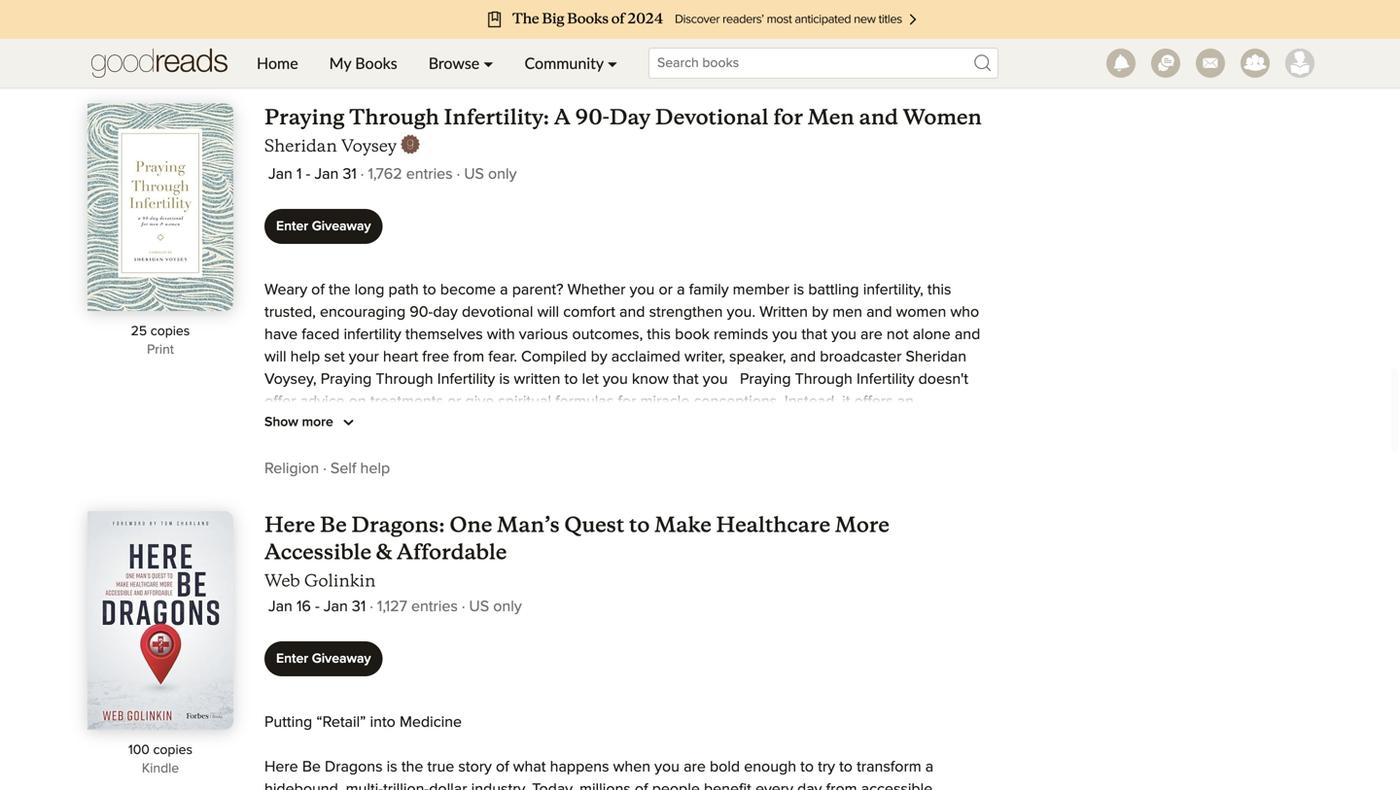 Task type: describe. For each thing, give the bounding box(es) containing it.
are up broadcaster
[[861, 327, 883, 343]]

are inside here be dragons is the true story of what happens when you are bold enough to try to transform a hidebound, multi-trillion-dollar industry. today, millions of people benefit every day from accessible
[[684, 760, 706, 776]]

are up eggs
[[851, 462, 873, 477]]

0 vertical spatial walking
[[788, 417, 840, 432]]

1 horizontal spatial by
[[812, 305, 829, 321]]

you down conceptions.
[[733, 417, 758, 432]]

enter giveaway link for here be dragons: one man's quest to make healthcare more accessible & affordable
[[265, 642, 383, 677]]

1,762
[[368, 167, 402, 182]]

let
[[582, 372, 599, 388]]

make
[[655, 512, 712, 538]]

25 copies print
[[131, 325, 190, 357]]

one
[[450, 512, 493, 538]]

to inside here be dragons: one man's quest to make healthcare more accessible & affordable web golinkin
[[630, 512, 650, 538]]

the up sperm. on the bottom right
[[925, 462, 947, 477]]

speaker,
[[730, 350, 787, 365]]

share
[[337, 506, 375, 522]]

is down fear.
[[499, 372, 510, 388]]

comfort
[[564, 305, 616, 321]]

us only for praying through infertility: a 90-day devotional for men and women
[[464, 167, 517, 182]]

- for praying through infertility: a 90-day devotional for men and women
[[306, 167, 311, 182]]

to left 'let'
[[565, 372, 578, 388]]

the up blessed
[[600, 417, 622, 432]]

us for praying through infertility: a 90-day devotional for men and women
[[464, 167, 484, 182]]

browse
[[429, 54, 480, 72]]

eggs
[[854, 484, 888, 500]]

show
[[265, 416, 299, 429]]

doesn't
[[919, 372, 969, 388]]

have down trusted,
[[265, 327, 298, 343]]

community ▾ link
[[509, 39, 633, 88]]

battling
[[809, 283, 860, 298]]

and down who
[[955, 327, 981, 343]]

a left 'faith'
[[702, 506, 711, 522]]

blessed
[[597, 439, 650, 455]]

ivf
[[766, 484, 788, 500]]

a up strengthen
[[677, 283, 685, 298]]

a left parent?
[[500, 283, 508, 298]]

accompaniment
[[430, 417, 539, 432]]

0 vertical spatial an
[[898, 395, 914, 410]]

golinkin
[[304, 571, 376, 592]]

to left try
[[801, 760, 814, 776]]

infertility:
[[444, 104, 550, 130]]

0 vertical spatial long
[[355, 283, 385, 298]]

&
[[376, 539, 392, 566]]

that's
[[748, 506, 784, 522]]

is inside here be dragons is the true story of what happens when you are bold enough to try to transform a hidebound, multi-trillion-dollar industry. today, millions of people benefit every day from accessible
[[387, 760, 398, 776]]

entries for here be dragons: one man's quest to make healthcare more accessible & affordable
[[412, 600, 458, 615]]

to right ivf
[[792, 484, 806, 500]]

day inside here be dragons is the true story of what happens when you are bold enough to try to transform a hidebound, multi-trillion-dollar industry. today, millions of people benefit every day from accessible
[[798, 783, 823, 791]]

fostering
[[378, 462, 438, 477]]

a inside here be dragons is the true story of what happens when you are bold enough to try to transform a hidebound, multi-trillion-dollar industry. today, millions of people benefit every day from accessible
[[926, 760, 934, 776]]

night
[[695, 417, 729, 432]]

home link
[[241, 39, 314, 88]]

and right men
[[860, 104, 899, 130]]

31 for praying through infertility: a 90-day devotional for men and women
[[343, 167, 357, 182]]

my books link
[[314, 39, 413, 88]]

infertility,
[[864, 283, 924, 298]]

adoption,
[[460, 462, 524, 477]]

and down children,
[[780, 462, 806, 477]]

more
[[835, 512, 890, 538]]

31 for here be dragons: one man's quest to make healthcare more accessible & affordable
[[352, 600, 366, 615]]

written
[[760, 305, 808, 321]]

1 horizontal spatial that
[[802, 327, 828, 343]]

dragons
[[325, 760, 383, 776]]

book cover image for praying through infertility: a 90-day devotional for men and women
[[88, 104, 233, 311]]

day inside weary of the long path to become a parent? whether you or a family member is battling infertility, this trusted, encouraging 90-day devotional will comfort and strengthen you. written by men and women who have faced infertility themselves with various outcomes, this book reminds you that you are not alone and will help set your heart free from fear. compiled by acclaimed writer, speaker, and broadcaster sheridan voysey, praying through infertility is written to let you know that you   praying through infertility doesn't offer advice on treatments or give spiritual formulas for miracle conceptions. instead, it offers an empathetic and hopeful accompaniment through the long dark night you are walking through. each daily devotional   some of the contributors have been blessed with biological children, some have formed families through fostering or adoption, others are walking forward childless, and a few are still on the path. they have experienced many of the medical options available, from ivf to donor eggs and sperm. what they share is an experience of infertility's dark depths, and a faith that's held strong through the testing.
[[433, 305, 458, 321]]

web golinkin link
[[265, 570, 376, 592]]

advice
[[300, 395, 345, 410]]

praying up sheridan voysey
[[265, 104, 345, 130]]

try
[[818, 760, 836, 776]]

childless,
[[714, 462, 776, 477]]

others
[[528, 462, 571, 477]]

us only for here be dragons: one man's quest to make healthcare more accessible & affordable
[[469, 600, 522, 615]]

infertility
[[344, 327, 402, 343]]

miracle
[[641, 395, 690, 410]]

0 horizontal spatial by
[[591, 350, 608, 365]]

held
[[788, 506, 818, 522]]

weary of the long path to become a parent? whether you or a family member is battling infertility, this trusted, encouraging 90-day devotional will comfort and strengthen you. written by men and women who have faced infertility themselves with various outcomes, this book reminds you that you are not alone and will help set your heart free from fear. compiled by acclaimed writer, speaker, and broadcaster sheridan voysey, praying through infertility is written to let you know that you   praying through infertility doesn't offer advice on treatments or give spiritual formulas for miracle conceptions. instead, it offers an empathetic and hopeful accompaniment through the long dark night you are walking through. each daily devotional   some of the contributors have been blessed with biological children, some have formed families through fostering or adoption, others are walking forward childless, and a few are still on the path. they have experienced many of the medical options available, from ivf to donor eggs and sperm. what they share is an experience of infertility's dark depths, and a faith that's held strong through the testing.
[[265, 283, 981, 544]]

options
[[608, 484, 659, 500]]

they
[[304, 506, 333, 522]]

community ▾
[[525, 54, 618, 72]]

and down infertility,
[[867, 305, 893, 321]]

1 infertility from the left
[[438, 372, 495, 388]]

goodreads author image
[[401, 135, 420, 154]]

praying down set on the top left of page
[[321, 372, 372, 388]]

self help
[[331, 462, 390, 477]]

sperm.
[[922, 484, 968, 500]]

2 horizontal spatial through
[[869, 506, 922, 522]]

0 vertical spatial on
[[349, 395, 367, 410]]

and up some
[[345, 417, 371, 432]]

0 vertical spatial through
[[543, 417, 596, 432]]

to right try
[[840, 760, 853, 776]]

and down available,
[[673, 506, 698, 522]]

0 vertical spatial for
[[774, 104, 804, 130]]

0 horizontal spatial with
[[487, 327, 515, 343]]

through up instead,
[[795, 372, 853, 388]]

through.
[[844, 417, 901, 432]]

you inside here be dragons is the true story of what happens when you are bold enough to try to transform a hidebound, multi-trillion-dollar industry. today, millions of people benefit every day from accessible
[[655, 760, 680, 776]]

of down hopeful
[[392, 439, 405, 455]]

1 horizontal spatial from
[[731, 484, 762, 500]]

show more button
[[265, 412, 360, 435]]

few
[[822, 462, 847, 477]]

be for dragons:
[[320, 512, 347, 538]]

writer,
[[685, 350, 726, 365]]

my
[[329, 54, 351, 72]]

1 vertical spatial an
[[394, 506, 411, 522]]

encouraging
[[320, 305, 406, 321]]

transform
[[857, 760, 922, 776]]

1 vertical spatial long
[[626, 417, 656, 432]]

quest
[[565, 512, 625, 538]]

of down when
[[635, 783, 648, 791]]

healthcare
[[717, 512, 831, 538]]

from inside here be dragons is the true story of what happens when you are bold enough to try to transform a hidebound, multi-trillion-dollar industry. today, millions of people benefit every day from accessible
[[827, 783, 858, 791]]

▾ for browse ▾
[[484, 54, 494, 72]]

children,
[[756, 439, 814, 455]]

enter giveaway link for praying through infertility: a 90-day devotional for men and women
[[265, 209, 383, 244]]

broadcaster
[[820, 350, 902, 365]]

set
[[324, 350, 345, 365]]

0 horizontal spatial sheridan
[[265, 135, 337, 157]]

1 vertical spatial dark
[[584, 506, 614, 522]]

community
[[525, 54, 604, 72]]

the up the encouraging
[[329, 283, 351, 298]]

parent?
[[512, 283, 564, 298]]

donor
[[810, 484, 850, 500]]

90- inside weary of the long path to become a parent? whether you or a family member is battling infertility, this trusted, encouraging 90-day devotional will comfort and strengthen you. written by men and women who have faced infertility themselves with various outcomes, this book reminds you that you are not alone and will help set your heart free from fear. compiled by acclaimed writer, speaker, and broadcaster sheridan voysey, praying through infertility is written to let you know that you   praying through infertility doesn't offer advice on treatments or give spiritual formulas for miracle conceptions. instead, it offers an empathetic and hopeful accompaniment through the long dark night you are walking through. each daily devotional   some of the contributors have been blessed with biological children, some have formed families through fostering or adoption, others are walking forward childless, and a few are still on the path. they have experienced many of the medical options available, from ivf to donor eggs and sperm. what they share is an experience of infertility's dark depths, and a faith that's held strong through the testing.
[[410, 305, 433, 321]]

a left few
[[810, 462, 818, 477]]

here be dragons: one man's quest to make healthcare more accessible & affordable link
[[265, 512, 890, 566]]

sheridan inside weary of the long path to become a parent? whether you or a family member is battling infertility, this trusted, encouraging 90-day devotional will comfort and strengthen you. written by men and women who have faced infertility themselves with various outcomes, this book reminds you that you are not alone and will help set your heart free from fear. compiled by acclaimed writer, speaker, and broadcaster sheridan voysey, praying through infertility is written to let you know that you   praying through infertility doesn't offer advice on treatments or give spiritual formulas for miracle conceptions. instead, it offers an empathetic and hopeful accompaniment through the long dark night you are walking through. each daily devotional   some of the contributors have been blessed with biological children, some have formed families through fostering or adoption, others are walking forward childless, and a few are still on the path. they have experienced many of the medical options available, from ivf to donor eggs and sperm. what they share is an experience of infertility's dark depths, and a faith that's held strong through the testing.
[[906, 350, 967, 365]]

through up goodreads author image
[[349, 104, 440, 130]]

story
[[459, 760, 492, 776]]

is up the written
[[794, 283, 805, 298]]

1 horizontal spatial with
[[654, 439, 682, 455]]

1 vertical spatial will
[[265, 350, 287, 365]]

the up fostering
[[409, 439, 431, 455]]

member
[[733, 283, 790, 298]]

some
[[348, 439, 388, 455]]

you right 'let'
[[603, 372, 628, 388]]

enter giveaway for praying through infertility: a 90-day devotional for men and women
[[276, 220, 371, 233]]

my books
[[329, 54, 398, 72]]

themselves
[[406, 327, 483, 343]]

reminds
[[714, 327, 769, 343]]

men
[[833, 305, 863, 321]]

1,127 entries
[[377, 600, 458, 615]]

here be dragons: one man's quest to make healthcare more accessible & affordable web golinkin
[[265, 512, 890, 592]]

0 horizontal spatial through
[[320, 462, 374, 477]]

through up the treatments
[[376, 372, 434, 388]]

strengthen
[[650, 305, 723, 321]]

millions
[[580, 783, 631, 791]]

1 horizontal spatial devotional
[[462, 305, 534, 321]]

is right share
[[379, 506, 390, 522]]

men
[[808, 104, 855, 130]]

faith
[[715, 506, 744, 522]]

profile image for john smith. image
[[1286, 49, 1315, 78]]

and up outcomes,
[[620, 305, 646, 321]]

us for here be dragons: one man's quest to make healthcare more accessible & affordable
[[469, 600, 489, 615]]

▾ for community ▾
[[608, 54, 618, 72]]

0 vertical spatial dark
[[660, 417, 691, 432]]

and down still at the bottom of the page
[[892, 484, 918, 500]]

here for dragons
[[265, 760, 298, 776]]

0 horizontal spatial religion
[[265, 462, 319, 477]]

the inside here be dragons is the true story of what happens when you are bold enough to try to transform a hidebound, multi-trillion-dollar industry. today, millions of people benefit every day from accessible
[[402, 760, 424, 776]]

trusted,
[[265, 305, 316, 321]]

0 horizontal spatial from
[[454, 350, 485, 365]]

devotional
[[656, 104, 769, 130]]

free
[[423, 350, 450, 365]]

have up share
[[340, 484, 374, 500]]

available,
[[663, 484, 727, 500]]

today,
[[532, 783, 576, 791]]

man's
[[497, 512, 560, 538]]

2 vertical spatial or
[[442, 462, 456, 477]]



Task type: vqa. For each thing, say whether or not it's contained in the screenshot.
books over time
no



Task type: locate. For each thing, give the bounding box(es) containing it.
0 vertical spatial -
[[306, 167, 311, 182]]

become
[[441, 283, 496, 298]]

2 enter giveaway from the top
[[276, 653, 371, 666]]

women
[[904, 104, 982, 130]]

be up hidebound,
[[302, 760, 321, 776]]

give
[[466, 395, 494, 410]]

you up people
[[655, 760, 680, 776]]

enough
[[744, 760, 797, 776]]

the
[[329, 283, 351, 298], [600, 417, 622, 432], [409, 439, 431, 455], [925, 462, 947, 477], [525, 484, 547, 500], [926, 506, 948, 522], [402, 760, 424, 776]]

you down men
[[832, 327, 857, 343]]

a right "transform"
[[926, 760, 934, 776]]

industry.
[[471, 783, 528, 791]]

enter for praying through infertility: a 90-day devotional for men and women
[[276, 220, 309, 233]]

us down affordable
[[469, 600, 489, 615]]

enter giveaway link down jan 1 - jan 31
[[265, 209, 383, 244]]

when
[[614, 760, 651, 776]]

not
[[887, 327, 909, 343]]

entries
[[406, 167, 453, 182], [412, 600, 458, 615]]

1 vertical spatial enter giveaway
[[276, 653, 371, 666]]

1 horizontal spatial sheridan
[[906, 350, 967, 365]]

0 vertical spatial giveaway
[[312, 220, 371, 233]]

0 vertical spatial that
[[802, 327, 828, 343]]

here inside here be dragons: one man's quest to make healthcare more accessible & affordable web golinkin
[[265, 512, 315, 538]]

are
[[861, 327, 883, 343], [762, 417, 784, 432], [575, 462, 597, 477], [851, 462, 873, 477], [684, 760, 706, 776]]

jan down the golinkin
[[324, 600, 348, 615]]

jan right '1'
[[315, 167, 339, 182]]

0 vertical spatial day
[[433, 305, 458, 321]]

walking down blessed
[[601, 462, 653, 477]]

weary
[[265, 283, 307, 298]]

by down outcomes,
[[591, 350, 608, 365]]

contributors
[[435, 439, 517, 455]]

jan 16 - jan 31
[[269, 600, 366, 615]]

2 here from the top
[[265, 760, 298, 776]]

only for praying through infertility: a 90-day devotional for men and women
[[488, 167, 517, 182]]

book cover image
[[88, 104, 233, 311], [88, 512, 233, 731]]

self
[[331, 462, 356, 477]]

you right whether
[[630, 283, 655, 298]]

1 vertical spatial 31
[[352, 600, 366, 615]]

enter giveaway
[[276, 220, 371, 233], [276, 653, 371, 666]]

enter for here be dragons: one man's quest to make healthcare more accessible & affordable
[[276, 653, 309, 666]]

giveaway down the jan 16 - jan 31
[[312, 653, 371, 666]]

1 vertical spatial 90-
[[410, 305, 433, 321]]

us only down infertility:
[[464, 167, 517, 182]]

0 horizontal spatial help
[[291, 350, 320, 365]]

1 vertical spatial on
[[903, 462, 921, 477]]

0 vertical spatial 31
[[343, 167, 357, 182]]

will
[[538, 305, 560, 321], [265, 350, 287, 365]]

autobiography
[[265, 54, 366, 69]]

0 vertical spatial be
[[320, 512, 347, 538]]

for inside weary of the long path to become a parent? whether you or a family member is battling infertility, this trusted, encouraging 90-day devotional will comfort and strengthen you. written by men and women who have faced infertility themselves with various outcomes, this book reminds you that you are not alone and will help set your heart free from fear. compiled by acclaimed writer, speaker, and broadcaster sheridan voysey, praying through infertility is written to let you know that you   praying through infertility doesn't offer advice on treatments or give spiritual formulas for miracle conceptions. instead, it offers an empathetic and hopeful accompaniment through the long dark night you are walking through. each daily devotional   some of the contributors have been blessed with biological children, some have formed families through fostering or adoption, others are walking forward childless, and a few are still on the path. they have experienced many of the medical options available, from ivf to donor eggs and sperm. what they share is an experience of infertility's dark depths, and a faith that's held strong through the testing.
[[618, 395, 637, 410]]

1 book cover image from the top
[[88, 104, 233, 311]]

2 giveaway from the top
[[312, 653, 371, 666]]

this
[[928, 283, 952, 298], [647, 327, 671, 343]]

1 horizontal spatial on
[[903, 462, 921, 477]]

0 horizontal spatial day
[[433, 305, 458, 321]]

only for here be dragons: one man's quest to make healthcare more accessible & affordable
[[493, 600, 522, 615]]

1 horizontal spatial dark
[[660, 417, 691, 432]]

have
[[265, 327, 298, 343], [521, 439, 554, 455], [860, 439, 893, 455], [340, 484, 374, 500]]

90-
[[575, 104, 610, 130], [410, 305, 433, 321]]

1 horizontal spatial -
[[315, 600, 320, 615]]

infertility up give
[[438, 372, 495, 388]]

1 vertical spatial religion
[[265, 462, 319, 477]]

1 vertical spatial help
[[360, 462, 390, 477]]

here inside here be dragons is the true story of what happens when you are bold enough to try to transform a hidebound, multi-trillion-dollar industry. today, millions of people benefit every day from accessible
[[265, 760, 298, 776]]

help up voysey,
[[291, 350, 320, 365]]

by down battling
[[812, 305, 829, 321]]

1 horizontal spatial through
[[543, 417, 596, 432]]

1 here from the top
[[265, 512, 315, 538]]

1 vertical spatial day
[[798, 783, 823, 791]]

0 vertical spatial devotional
[[462, 305, 534, 321]]

been
[[558, 439, 593, 455]]

day
[[433, 305, 458, 321], [798, 783, 823, 791]]

fear.
[[489, 350, 517, 365]]

day
[[610, 104, 651, 130]]

spiritual
[[498, 395, 552, 410]]

0 horizontal spatial infertility
[[438, 372, 495, 388]]

2 enter giveaway link from the top
[[265, 642, 383, 677]]

on right advice
[[349, 395, 367, 410]]

0 vertical spatial enter giveaway link
[[265, 209, 383, 244]]

1 vertical spatial entries
[[412, 600, 458, 615]]

long
[[355, 283, 385, 298], [626, 417, 656, 432]]

0 vertical spatial us
[[464, 167, 484, 182]]

2 ▾ from the left
[[608, 54, 618, 72]]

1 enter giveaway from the top
[[276, 220, 371, 233]]

here
[[265, 512, 315, 538], [265, 760, 298, 776]]

0 vertical spatial entries
[[406, 167, 453, 182]]

0 vertical spatial us only
[[464, 167, 517, 182]]

and
[[860, 104, 899, 130], [620, 305, 646, 321], [867, 305, 893, 321], [955, 327, 981, 343], [791, 350, 816, 365], [345, 417, 371, 432], [780, 462, 806, 477], [892, 484, 918, 500], [673, 506, 698, 522]]

copies inside 25 copies print
[[151, 325, 190, 339]]

1 horizontal spatial will
[[538, 305, 560, 321]]

0 vertical spatial religion
[[377, 54, 432, 69]]

1 horizontal spatial walking
[[788, 417, 840, 432]]

0 vertical spatial book cover image
[[88, 104, 233, 311]]

0 horizontal spatial for
[[618, 395, 637, 410]]

1 vertical spatial this
[[647, 327, 671, 343]]

offers
[[855, 395, 894, 410]]

16
[[297, 600, 311, 615]]

dark down miracle at the left of page
[[660, 417, 691, 432]]

long up blessed
[[626, 417, 656, 432]]

here be dragons is the true story of what happens when you are bold enough to try to transform a hidebound, multi-trillion-dollar industry. today, millions of people benefit every day from accessible
[[265, 760, 943, 791]]

affordable
[[397, 539, 507, 566]]

women
[[897, 305, 947, 321]]

will up voysey,
[[265, 350, 287, 365]]

bold
[[710, 760, 740, 776]]

here up hidebound,
[[265, 760, 298, 776]]

they
[[303, 484, 336, 500]]

1 vertical spatial here
[[265, 760, 298, 776]]

jan left '1'
[[269, 167, 293, 182]]

0 horizontal spatial long
[[355, 283, 385, 298]]

more
[[302, 416, 333, 429]]

this up 'women'
[[928, 283, 952, 298]]

0 horizontal spatial will
[[265, 350, 287, 365]]

you down writer,
[[703, 372, 728, 388]]

enter giveaway link down the jan 16 - jan 31
[[265, 642, 383, 677]]

2 horizontal spatial from
[[827, 783, 858, 791]]

0 vertical spatial will
[[538, 305, 560, 321]]

- right 16
[[315, 600, 320, 615]]

entries for praying through infertility: a 90-day devotional for men and women
[[406, 167, 453, 182]]

will up various
[[538, 305, 560, 321]]

90- down path
[[410, 305, 433, 321]]

is
[[794, 283, 805, 298], [499, 372, 510, 388], [379, 506, 390, 522], [387, 760, 398, 776]]

0 horizontal spatial 90-
[[410, 305, 433, 321]]

100 copies kindle
[[128, 744, 193, 776]]

1 vertical spatial through
[[320, 462, 374, 477]]

1,762 entries
[[368, 167, 453, 182]]

every
[[756, 783, 794, 791]]

of up industry.
[[496, 760, 509, 776]]

- right '1'
[[306, 167, 311, 182]]

book cover image for here be dragons: one man's quest to make healthcare more accessible & affordable
[[88, 512, 233, 731]]

forward
[[657, 462, 710, 477]]

1 vertical spatial copies
[[153, 744, 193, 758]]

kindle
[[142, 763, 179, 776]]

long up the encouraging
[[355, 283, 385, 298]]

1 vertical spatial sheridan
[[906, 350, 967, 365]]

0 horizontal spatial this
[[647, 327, 671, 343]]

1 vertical spatial that
[[673, 372, 699, 388]]

putting "retail" into medicine
[[265, 716, 462, 731]]

0 vertical spatial by
[[812, 305, 829, 321]]

who
[[951, 305, 980, 321]]

1 vertical spatial devotional
[[265, 439, 336, 455]]

giveaway down jan 1 - jan 31
[[312, 220, 371, 233]]

book
[[675, 327, 710, 343]]

"retail"
[[317, 716, 366, 731]]

us down infertility:
[[464, 167, 484, 182]]

0 vertical spatial sheridan
[[265, 135, 337, 157]]

0 horizontal spatial an
[[394, 506, 411, 522]]

putting
[[265, 716, 313, 731]]

be inside here be dragons: one man's quest to make healthcare more accessible & affordable web golinkin
[[320, 512, 347, 538]]

dragons:
[[352, 512, 445, 538]]

to
[[423, 283, 437, 298], [565, 372, 578, 388], [792, 484, 806, 500], [630, 512, 650, 538], [801, 760, 814, 776], [840, 760, 853, 776]]

sheridan down alone
[[906, 350, 967, 365]]

happens
[[550, 760, 610, 776]]

▾ right browse
[[484, 54, 494, 72]]

jan
[[269, 167, 293, 182], [315, 167, 339, 182], [269, 600, 293, 615], [324, 600, 348, 615]]

1 horizontal spatial long
[[626, 417, 656, 432]]

0 vertical spatial copies
[[151, 325, 190, 339]]

0 vertical spatial only
[[488, 167, 517, 182]]

1 horizontal spatial religion
[[377, 54, 432, 69]]

1 vertical spatial from
[[731, 484, 762, 500]]

giveaway for praying through infertility: a 90-day devotional for men and women
[[312, 220, 371, 233]]

of right many
[[508, 484, 521, 500]]

0 horizontal spatial that
[[673, 372, 699, 388]]

browse ▾
[[429, 54, 494, 72]]

compiled
[[521, 350, 587, 365]]

0 horizontal spatial on
[[349, 395, 367, 410]]

to right path
[[423, 283, 437, 298]]

this up 'acclaimed'
[[647, 327, 671, 343]]

an down experienced
[[394, 506, 411, 522]]

be for dragons
[[302, 760, 321, 776]]

be up accessible
[[320, 512, 347, 538]]

with up fear.
[[487, 327, 515, 343]]

infertility up offers
[[857, 372, 915, 388]]

dollar
[[429, 783, 467, 791]]

1 enter giveaway link from the top
[[265, 209, 383, 244]]

- for here be dragons: one man's quest to make healthcare more accessible & affordable
[[315, 600, 320, 615]]

1 enter from the top
[[276, 220, 309, 233]]

home image
[[91, 39, 228, 88]]

copies for here be dragons: one man's quest to make healthcare more accessible & affordable
[[153, 744, 193, 758]]

an up each
[[898, 395, 914, 410]]

infertility
[[438, 372, 495, 388], [857, 372, 915, 388]]

through
[[543, 417, 596, 432], [320, 462, 374, 477], [869, 506, 922, 522]]

1 vertical spatial giveaway
[[312, 653, 371, 666]]

2 infertility from the left
[[857, 372, 915, 388]]

be inside here be dragons is the true story of what happens when you are bold enough to try to transform a hidebound, multi-trillion-dollar industry. today, millions of people benefit every day from accessible
[[302, 760, 321, 776]]

the up trillion-
[[402, 760, 424, 776]]

daily
[[943, 417, 974, 432]]

copies inside 100 copies kindle
[[153, 744, 193, 758]]

enter giveaway for here be dragons: one man's quest to make healthcare more accessible & affordable
[[276, 653, 371, 666]]

praying
[[265, 104, 345, 130], [321, 372, 372, 388], [740, 372, 791, 388]]

only down infertility:
[[488, 167, 517, 182]]

0 vertical spatial or
[[659, 283, 673, 298]]

for left men
[[774, 104, 804, 130]]

are up children,
[[762, 417, 784, 432]]

you down the written
[[773, 327, 798, 343]]

jan left 16
[[269, 600, 293, 615]]

of right weary
[[311, 283, 325, 298]]

praying down speaker,
[[740, 372, 791, 388]]

copies up 'kindle'
[[153, 744, 193, 758]]

1 vertical spatial enter
[[276, 653, 309, 666]]

voysey,
[[265, 372, 317, 388]]

1 vertical spatial only
[[493, 600, 522, 615]]

from down childless, on the right bottom
[[731, 484, 762, 500]]

1 horizontal spatial this
[[928, 283, 952, 298]]

1 giveaway from the top
[[312, 220, 371, 233]]

sheridan
[[265, 135, 337, 157], [906, 350, 967, 365]]

0 vertical spatial from
[[454, 350, 485, 365]]

walking down instead,
[[788, 417, 840, 432]]

25
[[131, 325, 147, 339]]

path
[[389, 283, 419, 298]]

depths,
[[618, 506, 669, 522]]

enter giveaway down the jan 16 - jan 31
[[276, 653, 371, 666]]

devotional down empathetic
[[265, 439, 336, 455]]

books
[[355, 54, 398, 72]]

0 vertical spatial enter giveaway
[[276, 220, 371, 233]]

have down through.
[[860, 439, 893, 455]]

a
[[554, 104, 571, 130]]

2 book cover image from the top
[[88, 512, 233, 731]]

1 vertical spatial be
[[302, 760, 321, 776]]

on right still at the bottom of the page
[[903, 462, 921, 477]]

instead,
[[785, 395, 839, 410]]

None search field
[[633, 48, 1015, 79]]

browse ▾ link
[[413, 39, 509, 88]]

1 vertical spatial book cover image
[[88, 512, 233, 731]]

0 horizontal spatial walking
[[601, 462, 653, 477]]

the down sperm. on the bottom right
[[926, 506, 948, 522]]

1 horizontal spatial infertility
[[857, 372, 915, 388]]

that down the written
[[802, 327, 828, 343]]

Search by book title or ISBN text field
[[649, 48, 999, 79]]

1 vertical spatial by
[[591, 350, 608, 365]]

2 enter from the top
[[276, 653, 309, 666]]

0 horizontal spatial ▾
[[484, 54, 494, 72]]

path.
[[265, 484, 299, 500]]

1 horizontal spatial day
[[798, 783, 823, 791]]

here for dragons:
[[265, 512, 315, 538]]

devotional down become at the top of page
[[462, 305, 534, 321]]

or left give
[[448, 395, 462, 410]]

entries down goodreads author image
[[406, 167, 453, 182]]

each
[[905, 417, 939, 432]]

0 horizontal spatial devotional
[[265, 439, 336, 455]]

1 horizontal spatial 90-
[[575, 104, 610, 130]]

2 vertical spatial from
[[827, 783, 858, 791]]

1 vertical spatial for
[[618, 395, 637, 410]]

of down many
[[495, 506, 508, 522]]

day up the themselves
[[433, 305, 458, 321]]

be
[[320, 512, 347, 538], [302, 760, 321, 776]]

1 horizontal spatial help
[[360, 462, 390, 477]]

copies for praying through infertility: a 90-day devotional for men and women
[[151, 325, 190, 339]]

1 vertical spatial or
[[448, 395, 462, 410]]

devotional
[[462, 305, 534, 321], [265, 439, 336, 455]]

are up medical
[[575, 462, 597, 477]]

1,127
[[377, 600, 408, 615]]

from down try
[[827, 783, 858, 791]]

enter down '1'
[[276, 220, 309, 233]]

1 ▾ from the left
[[484, 54, 494, 72]]

1 horizontal spatial ▾
[[608, 54, 618, 72]]

are up people
[[684, 760, 706, 776]]

1 vertical spatial enter giveaway link
[[265, 642, 383, 677]]

giveaway for here be dragons: one man's quest to make healthcare more accessible & affordable
[[312, 653, 371, 666]]

90- right a at the top left of the page
[[575, 104, 610, 130]]

whether
[[568, 283, 626, 298]]

the up infertility's
[[525, 484, 547, 500]]

0 horizontal spatial -
[[306, 167, 311, 182]]

formulas
[[556, 395, 614, 410]]

1 horizontal spatial for
[[774, 104, 804, 130]]

offer
[[265, 395, 296, 410]]

your
[[349, 350, 379, 365]]

through down some
[[320, 462, 374, 477]]

0 vertical spatial this
[[928, 283, 952, 298]]

1 vertical spatial us
[[469, 600, 489, 615]]

only down affordable
[[493, 600, 522, 615]]

and right speaker,
[[791, 350, 816, 365]]

enter down 16
[[276, 653, 309, 666]]

praying through infertility: a 90-day devotional for men and women
[[265, 104, 982, 130]]

have up others
[[521, 439, 554, 455]]

with
[[487, 327, 515, 343], [654, 439, 682, 455]]

help inside weary of the long path to become a parent? whether you or a family member is battling infertility, this trusted, encouraging 90-day devotional will comfort and strengthen you. written by men and women who have faced infertility themselves with various outcomes, this book reminds you that you are not alone and will help set your heart free from fear. compiled by acclaimed writer, speaker, and broadcaster sheridan voysey, praying through infertility is written to let you know that you   praying through infertility doesn't offer advice on treatments or give spiritual formulas for miracle conceptions. instead, it offers an empathetic and hopeful accompaniment through the long dark night you are walking through. each daily devotional   some of the contributors have been blessed with biological children, some have formed families through fostering or adoption, others are walking forward childless, and a few are still on the path. they have experienced many of the medical options available, from ivf to donor eggs and sperm. what they share is an experience of infertility's dark depths, and a faith that's held strong through the testing.
[[291, 350, 320, 365]]

infertility's
[[512, 506, 580, 522]]



